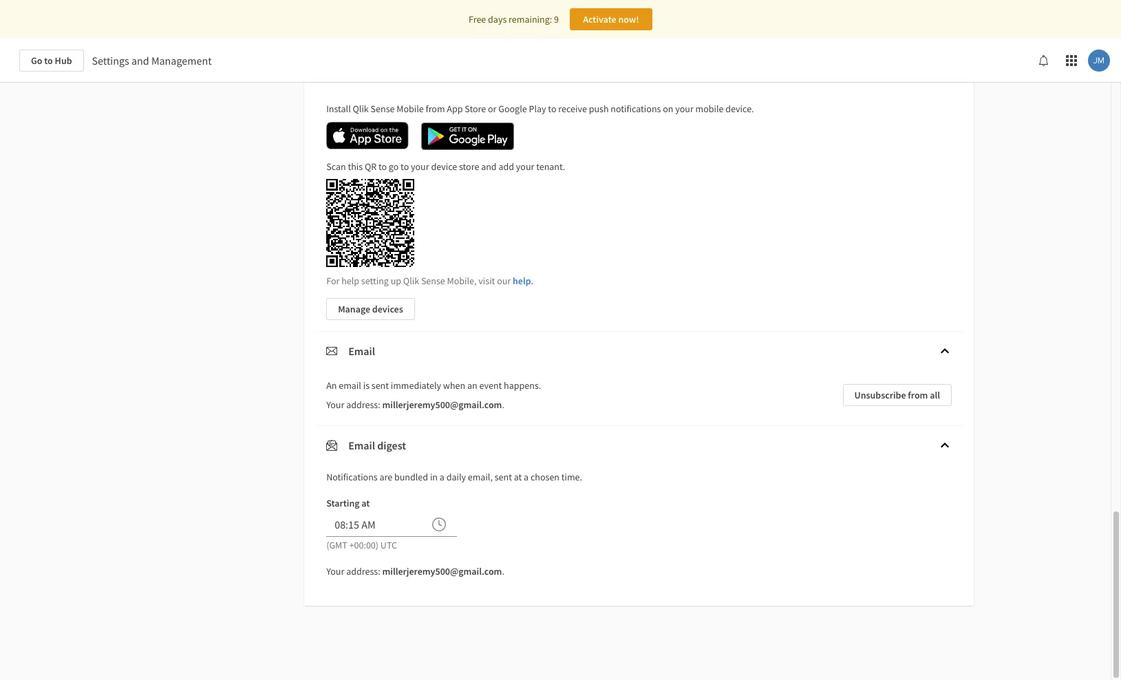 Task type: describe. For each thing, give the bounding box(es) containing it.
mobile
[[397, 103, 424, 115]]

. inside an email is sent immediately when an event happens. your address: millerjeremy500@gmail.com .
[[502, 398, 505, 411]]

9
[[554, 13, 559, 25]]

is
[[363, 379, 370, 391]]

email for email
[[349, 344, 375, 358]]

remaining:
[[509, 13, 552, 25]]

store
[[465, 103, 486, 115]]

help.
[[513, 275, 534, 287]]

millerjeremy500@gmail.com inside an email is sent immediately when an event happens. your address: millerjeremy500@gmail.com .
[[382, 398, 502, 411]]

google
[[499, 103, 527, 115]]

when
[[443, 379, 466, 391]]

your address: millerjeremy500@gmail.com .
[[326, 565, 505, 578]]

qr
[[365, 160, 377, 173]]

this
[[348, 160, 363, 173]]

or
[[488, 103, 497, 115]]

tenant.
[[536, 160, 566, 173]]

manage devices button
[[326, 298, 415, 320]]

setting
[[361, 275, 389, 287]]

settings and management
[[92, 54, 212, 67]]

2 your from the top
[[326, 565, 345, 578]]

daily
[[447, 471, 466, 483]]

2 a from the left
[[524, 471, 529, 483]]

install qlik sense mobile from app store or google play to receive push notifications on your mobile device.
[[326, 103, 754, 115]]

time.
[[562, 471, 583, 483]]

days
[[488, 13, 507, 25]]

hub
[[55, 54, 72, 67]]

install
[[326, 103, 351, 115]]

utc
[[381, 539, 397, 551]]

settings
[[92, 54, 129, 67]]

an email is sent immediately when an event happens. your address: millerjeremy500@gmail.com .
[[326, 379, 541, 411]]

on
[[663, 103, 674, 115]]

scan
[[326, 160, 346, 173]]

up
[[391, 275, 401, 287]]

main content containing push
[[0, 0, 1122, 680]]

mobile
[[696, 103, 724, 115]]

0 vertical spatial from
[[426, 103, 445, 115]]

activate
[[583, 13, 617, 25]]

play
[[529, 103, 546, 115]]

app
[[447, 103, 463, 115]]

mobile,
[[447, 275, 477, 287]]

email for email digest
[[349, 438, 375, 452]]

scan this qr to go to your device store and add your tenant.
[[326, 160, 566, 173]]

email
[[339, 379, 361, 391]]

are
[[380, 471, 393, 483]]

get qlik sense mobile saas on the google play store. image
[[414, 116, 521, 157]]

add
[[499, 160, 514, 173]]

for
[[326, 275, 340, 287]]

0 horizontal spatial qlik
[[353, 103, 369, 115]]

email digest
[[349, 438, 406, 452]]

notifications are bundled in a daily email, sent at a chosen time.
[[326, 471, 583, 483]]

go to hub link
[[19, 50, 84, 72]]

email digest button
[[315, 426, 963, 464]]

device.
[[726, 103, 754, 115]]

free
[[469, 13, 486, 25]]

chosen
[[531, 471, 560, 483]]

1 a from the left
[[440, 471, 445, 483]]

0 vertical spatial at
[[514, 471, 522, 483]]

jeremy miller image
[[1089, 50, 1111, 72]]

notifications
[[611, 103, 661, 115]]

your inside an email is sent immediately when an event happens. your address: millerjeremy500@gmail.com .
[[326, 398, 345, 411]]



Task type: locate. For each thing, give the bounding box(es) containing it.
0 horizontal spatial a
[[440, 471, 445, 483]]

sent inside an email is sent immediately when an event happens. your address: millerjeremy500@gmail.com .
[[372, 379, 389, 391]]

sense left mobile,
[[421, 275, 445, 287]]

1 horizontal spatial and
[[481, 160, 497, 173]]

to
[[44, 54, 53, 67], [548, 103, 557, 115], [379, 160, 387, 173], [401, 160, 409, 173]]

sent right the is
[[372, 379, 389, 391]]

at
[[514, 471, 522, 483], [362, 497, 370, 509]]

management
[[151, 54, 212, 67]]

starting
[[326, 497, 360, 509]]

+00:00)
[[349, 539, 379, 551]]

address:
[[346, 398, 381, 411], [346, 565, 381, 578]]

1 your from the top
[[326, 398, 345, 411]]

our
[[497, 275, 511, 287]]

an
[[326, 379, 337, 391]]

at right the starting
[[362, 497, 370, 509]]

devices
[[372, 303, 403, 315]]

unsubscribe from all
[[855, 389, 941, 401]]

push button
[[315, 58, 963, 96]]

sent right email,
[[495, 471, 512, 483]]

your down (gmt
[[326, 565, 345, 578]]

millerjeremy500@gmail.com down the utc
[[382, 565, 502, 578]]

and left add
[[481, 160, 497, 173]]

millerjeremy500@gmail.com down when
[[382, 398, 502, 411]]

(gmt
[[326, 539, 348, 551]]

activate now! link
[[570, 8, 653, 30]]

1 vertical spatial your
[[326, 565, 345, 578]]

1 vertical spatial .
[[502, 565, 505, 578]]

1 vertical spatial email
[[349, 438, 375, 452]]

1 horizontal spatial your
[[516, 160, 535, 173]]

0 horizontal spatial sense
[[371, 103, 395, 115]]

address: inside an email is sent immediately when an event happens. your address: millerjeremy500@gmail.com .
[[346, 398, 381, 411]]

1 vertical spatial from
[[908, 389, 928, 401]]

address: down +00:00) at the left
[[346, 565, 381, 578]]

unsubscribe from all button
[[843, 384, 952, 406]]

1 vertical spatial sent
[[495, 471, 512, 483]]

0 horizontal spatial sent
[[372, 379, 389, 391]]

0 vertical spatial qlik
[[353, 103, 369, 115]]

1 email from the top
[[349, 344, 375, 358]]

from left app
[[426, 103, 445, 115]]

0 vertical spatial .
[[502, 398, 505, 411]]

help. link
[[513, 275, 534, 287]]

2 email from the top
[[349, 438, 375, 452]]

your down an
[[326, 398, 345, 411]]

manage devices
[[338, 303, 403, 315]]

from left all
[[908, 389, 928, 401]]

1 horizontal spatial qlik
[[403, 275, 419, 287]]

notifications
[[326, 471, 378, 483]]

.
[[502, 398, 505, 411], [502, 565, 505, 578]]

sense left mobile
[[371, 103, 395, 115]]

now!
[[619, 13, 639, 25]]

1 horizontal spatial from
[[908, 389, 928, 401]]

at left 'chosen'
[[514, 471, 522, 483]]

(gmt +00:00) utc
[[326, 539, 397, 551]]

email left digest
[[349, 438, 375, 452]]

email up the is
[[349, 344, 375, 358]]

receive
[[559, 103, 587, 115]]

push
[[589, 103, 609, 115]]

free days remaining: 9
[[469, 13, 559, 25]]

download qlik sense mobile saas from the apple app store image
[[326, 122, 409, 149]]

qlik right up
[[403, 275, 419, 287]]

0 vertical spatial sense
[[371, 103, 395, 115]]

0 vertical spatial your
[[326, 398, 345, 411]]

device
[[431, 160, 457, 173]]

1 horizontal spatial sense
[[421, 275, 445, 287]]

None text field
[[326, 513, 422, 537]]

from inside button
[[908, 389, 928, 401]]

go
[[389, 160, 399, 173]]

manage
[[338, 303, 370, 315]]

1 horizontal spatial sent
[[495, 471, 512, 483]]

0 vertical spatial address:
[[346, 398, 381, 411]]

0 horizontal spatial your
[[411, 160, 429, 173]]

1 vertical spatial sense
[[421, 275, 445, 287]]

1 vertical spatial millerjeremy500@gmail.com
[[382, 565, 502, 578]]

and right settings
[[132, 54, 149, 67]]

1 vertical spatial qlik
[[403, 275, 419, 287]]

millerjeremy500@gmail.com
[[382, 398, 502, 411], [382, 565, 502, 578]]

email
[[349, 344, 375, 358], [349, 438, 375, 452]]

happens.
[[504, 379, 541, 391]]

0 horizontal spatial from
[[426, 103, 445, 115]]

in
[[430, 471, 438, 483]]

address: down the is
[[346, 398, 381, 411]]

email,
[[468, 471, 493, 483]]

your
[[676, 103, 694, 115], [411, 160, 429, 173], [516, 160, 535, 173]]

email inside email digest dropdown button
[[349, 438, 375, 452]]

0 vertical spatial sent
[[372, 379, 389, 391]]

push
[[349, 70, 372, 84]]

all
[[930, 389, 941, 401]]

a left 'chosen'
[[524, 471, 529, 483]]

starting at
[[326, 497, 370, 509]]

go
[[31, 54, 42, 67]]

a right in
[[440, 471, 445, 483]]

2 address: from the top
[[346, 565, 381, 578]]

sent
[[372, 379, 389, 391], [495, 471, 512, 483]]

unsubscribe
[[855, 389, 907, 401]]

1 vertical spatial at
[[362, 497, 370, 509]]

1 vertical spatial address:
[[346, 565, 381, 578]]

0 vertical spatial and
[[132, 54, 149, 67]]

1 millerjeremy500@gmail.com from the top
[[382, 398, 502, 411]]

1 vertical spatial and
[[481, 160, 497, 173]]

store
[[459, 160, 479, 173]]

your
[[326, 398, 345, 411], [326, 565, 345, 578]]

a
[[440, 471, 445, 483], [524, 471, 529, 483]]

an
[[467, 379, 478, 391]]

your right on
[[676, 103, 694, 115]]

visit
[[479, 275, 495, 287]]

2 millerjeremy500@gmail.com from the top
[[382, 565, 502, 578]]

event
[[480, 379, 502, 391]]

your left device
[[411, 160, 429, 173]]

digest
[[378, 438, 406, 452]]

help
[[342, 275, 359, 287]]

email button
[[315, 332, 963, 370]]

sense
[[371, 103, 395, 115], [421, 275, 445, 287]]

from
[[426, 103, 445, 115], [908, 389, 928, 401]]

immediately
[[391, 379, 441, 391]]

0 vertical spatial millerjeremy500@gmail.com
[[382, 398, 502, 411]]

main content
[[0, 0, 1122, 680]]

0 horizontal spatial and
[[132, 54, 149, 67]]

0 horizontal spatial at
[[362, 497, 370, 509]]

2 horizontal spatial your
[[676, 103, 694, 115]]

email inside 'email' dropdown button
[[349, 344, 375, 358]]

0 vertical spatial email
[[349, 344, 375, 358]]

activate now!
[[583, 13, 639, 25]]

1 horizontal spatial a
[[524, 471, 529, 483]]

for help setting up qlik sense mobile, visit our help.
[[326, 275, 534, 287]]

go to hub
[[31, 54, 72, 67]]

2 . from the top
[[502, 565, 505, 578]]

1 horizontal spatial at
[[514, 471, 522, 483]]

qlik
[[353, 103, 369, 115], [403, 275, 419, 287]]

qlik right install
[[353, 103, 369, 115]]

1 address: from the top
[[346, 398, 381, 411]]

1 . from the top
[[502, 398, 505, 411]]

your right add
[[516, 160, 535, 173]]

bundled
[[395, 471, 428, 483]]



Task type: vqa. For each thing, say whether or not it's contained in the screenshot.
the bottommost .
yes



